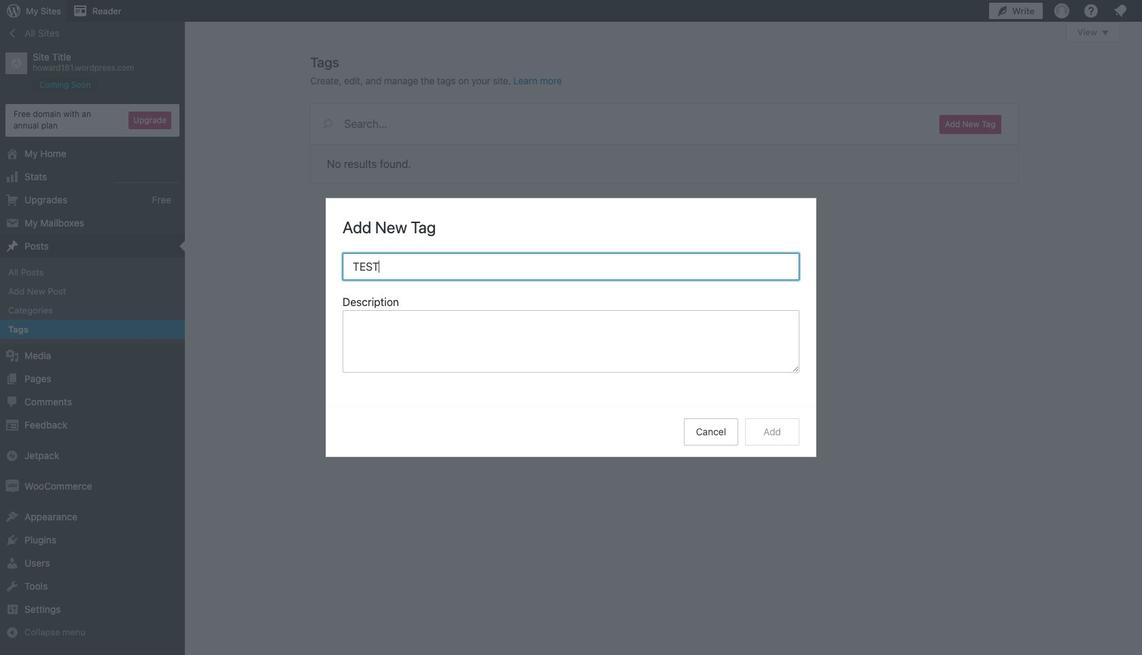 Task type: describe. For each thing, give the bounding box(es) containing it.
update your profile, personal settings, and more image
[[1054, 3, 1071, 19]]

help image
[[1084, 3, 1100, 19]]

New Tag Name text field
[[343, 253, 800, 280]]



Task type: locate. For each thing, give the bounding box(es) containing it.
highest hourly views 0 image
[[115, 174, 180, 183]]

main content
[[311, 22, 1121, 183]]

closed image
[[1103, 31, 1110, 35]]

None search field
[[311, 104, 924, 144]]

None text field
[[343, 310, 800, 373]]

img image
[[5, 480, 19, 493]]

dialog
[[327, 199, 816, 456]]

manage your notifications image
[[1113, 3, 1129, 19]]

group
[[343, 294, 800, 377]]



Task type: vqa. For each thing, say whether or not it's contained in the screenshot.
'img' to the top
no



